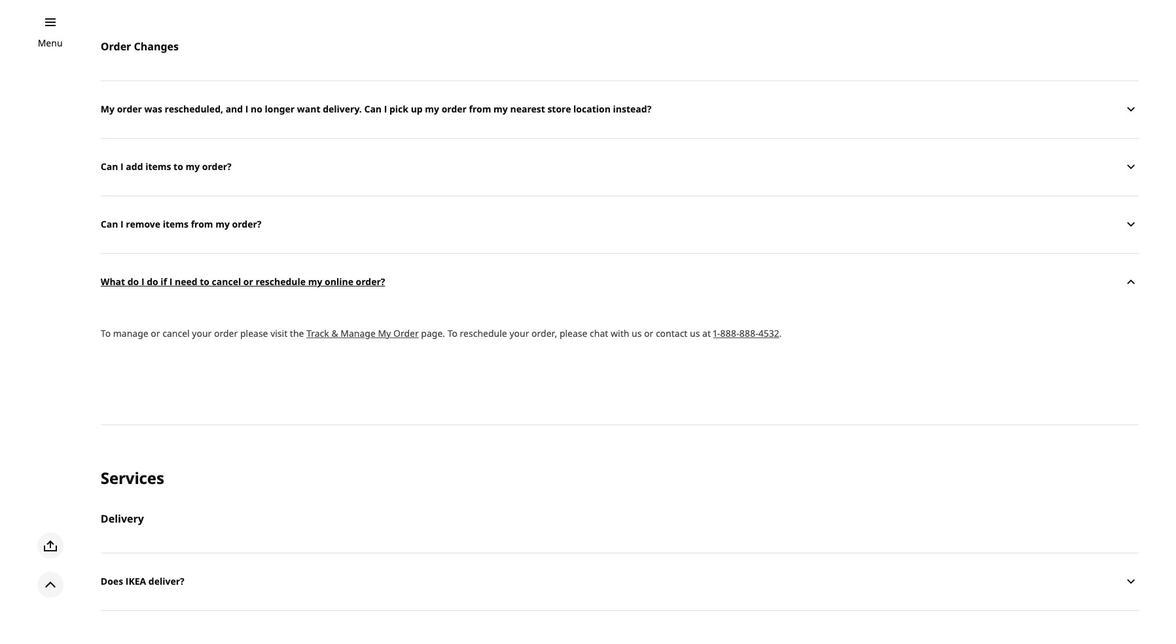 Task type: locate. For each thing, give the bounding box(es) containing it.
2 your from the left
[[510, 328, 530, 340]]

or inside dropdown button
[[244, 276, 253, 289]]

1 your from the left
[[192, 328, 212, 340]]

1 horizontal spatial to
[[200, 276, 210, 289]]

my
[[425, 103, 440, 116], [494, 103, 508, 116], [186, 161, 200, 173], [216, 218, 230, 231], [308, 276, 323, 289]]

2 please from the left
[[560, 328, 588, 340]]

1 horizontal spatial order
[[394, 328, 419, 340]]

delivery.
[[323, 103, 362, 116]]

2 horizontal spatial or
[[645, 328, 654, 340]]

0 vertical spatial from
[[469, 103, 492, 116]]

order left page.
[[394, 328, 419, 340]]

instead?
[[613, 103, 652, 116]]

order? down and
[[202, 161, 232, 173]]

i left no
[[245, 103, 249, 116]]

us left at
[[690, 328, 700, 340]]

at
[[703, 328, 711, 340]]

deliver?
[[149, 576, 185, 588]]

1 horizontal spatial cancel
[[212, 276, 241, 289]]

order
[[101, 39, 131, 54], [394, 328, 419, 340]]

0 horizontal spatial order?
[[202, 161, 232, 173]]

i
[[245, 103, 249, 116], [384, 103, 387, 116], [121, 161, 124, 173], [121, 218, 124, 231], [141, 276, 144, 289], [169, 276, 172, 289]]

do right the what
[[128, 276, 139, 289]]

can left add
[[101, 161, 118, 173]]

to right page.
[[448, 328, 458, 340]]

my
[[101, 103, 115, 116], [378, 328, 391, 340]]

0 vertical spatial cancel
[[212, 276, 241, 289]]

cancel right need
[[212, 276, 241, 289]]

0 horizontal spatial reschedule
[[256, 276, 306, 289]]

1 horizontal spatial your
[[510, 328, 530, 340]]

1 horizontal spatial reschedule
[[460, 328, 507, 340]]

reschedule up visit
[[256, 276, 306, 289]]

888-
[[721, 328, 740, 340], [740, 328, 759, 340]]

1 do from the left
[[128, 276, 139, 289]]

0 horizontal spatial to
[[174, 161, 183, 173]]

please left the chat
[[560, 328, 588, 340]]

visit
[[271, 328, 288, 340]]

1 please from the left
[[240, 328, 268, 340]]

your down need
[[192, 328, 212, 340]]

0 horizontal spatial cancel
[[163, 328, 190, 340]]

your
[[192, 328, 212, 340], [510, 328, 530, 340]]

to
[[174, 161, 183, 173], [200, 276, 210, 289]]

what do i do if i need to cancel or reschedule my online order? button
[[101, 253, 1140, 311]]

my order was rescheduled, and i no longer want delivery. can i pick up my order from my nearest store location instead?
[[101, 103, 652, 116]]

0 vertical spatial order?
[[202, 161, 232, 173]]

cancel
[[212, 276, 241, 289], [163, 328, 190, 340]]

1 horizontal spatial us
[[690, 328, 700, 340]]

0 vertical spatial items
[[146, 161, 171, 173]]

what do i do if i need to cancel or reschedule my online order?
[[101, 276, 385, 289]]

0 horizontal spatial my
[[101, 103, 115, 116]]

0 vertical spatial my
[[101, 103, 115, 116]]

2 do from the left
[[147, 276, 158, 289]]

please
[[240, 328, 268, 340], [560, 328, 588, 340]]

0 vertical spatial reschedule
[[256, 276, 306, 289]]

order right up at top
[[442, 103, 467, 116]]

to right add
[[174, 161, 183, 173]]

from right remove
[[191, 218, 213, 231]]

can i add items to my order?
[[101, 161, 232, 173]]

1 888- from the left
[[721, 328, 740, 340]]

888- right at
[[721, 328, 740, 340]]

1 horizontal spatial do
[[147, 276, 158, 289]]

1 horizontal spatial or
[[244, 276, 253, 289]]

i left add
[[121, 161, 124, 173]]

contact
[[656, 328, 688, 340]]

my left was
[[101, 103, 115, 116]]

order
[[117, 103, 142, 116], [442, 103, 467, 116], [214, 328, 238, 340]]

1 vertical spatial order
[[394, 328, 419, 340]]

2 vertical spatial can
[[101, 218, 118, 231]]

0 vertical spatial can
[[365, 103, 382, 116]]

can left pick
[[365, 103, 382, 116]]

menu
[[38, 37, 63, 49]]

order? for can i add items to my order?
[[202, 161, 232, 173]]

1 vertical spatial from
[[191, 218, 213, 231]]

1 vertical spatial can
[[101, 161, 118, 173]]

1 vertical spatial items
[[163, 218, 189, 231]]

888- left .
[[740, 328, 759, 340]]

0 horizontal spatial to
[[101, 328, 111, 340]]

cancel right the manage
[[163, 328, 190, 340]]

order? right the online
[[356, 276, 385, 289]]

0 horizontal spatial order
[[101, 39, 131, 54]]

up
[[411, 103, 423, 116]]

my left nearest
[[494, 103, 508, 116]]

my right manage
[[378, 328, 391, 340]]

items right remove
[[163, 218, 189, 231]]

or right need
[[244, 276, 253, 289]]

order left was
[[117, 103, 142, 116]]

my down rescheduled,
[[186, 161, 200, 173]]

order left changes
[[101, 39, 131, 54]]

location
[[574, 103, 611, 116]]

from left nearest
[[469, 103, 492, 116]]

and
[[226, 103, 243, 116]]

with
[[611, 328, 630, 340]]

i left remove
[[121, 218, 124, 231]]

0 horizontal spatial from
[[191, 218, 213, 231]]

i left if
[[141, 276, 144, 289]]

or left the contact
[[645, 328, 654, 340]]

was
[[144, 103, 162, 116]]

&
[[332, 328, 338, 340]]

can for can i remove items from my order?
[[101, 218, 118, 231]]

2 vertical spatial order?
[[356, 276, 385, 289]]

rotate 180 image
[[1124, 275, 1140, 290]]

order? for can i remove items from my order?
[[232, 218, 262, 231]]

if
[[161, 276, 167, 289]]

do
[[128, 276, 139, 289], [147, 276, 158, 289]]

1 vertical spatial to
[[200, 276, 210, 289]]

1 vertical spatial reschedule
[[460, 328, 507, 340]]

services
[[101, 468, 164, 489]]

us
[[632, 328, 642, 340], [690, 328, 700, 340]]

chat
[[590, 328, 609, 340]]

your left order,
[[510, 328, 530, 340]]

1 vertical spatial order?
[[232, 218, 262, 231]]

0 horizontal spatial do
[[128, 276, 139, 289]]

to
[[101, 328, 111, 340], [448, 328, 458, 340]]

or
[[244, 276, 253, 289], [151, 328, 160, 340], [645, 328, 654, 340]]

items for remove
[[163, 218, 189, 231]]

reschedule right page.
[[460, 328, 507, 340]]

can
[[365, 103, 382, 116], [101, 161, 118, 173], [101, 218, 118, 231]]

1 horizontal spatial please
[[560, 328, 588, 340]]

1 horizontal spatial to
[[448, 328, 458, 340]]

0 vertical spatial order
[[101, 39, 131, 54]]

the
[[290, 328, 304, 340]]

1 horizontal spatial my
[[378, 328, 391, 340]]

2 888- from the left
[[740, 328, 759, 340]]

what
[[101, 276, 125, 289]]

order changes
[[101, 39, 179, 54]]

can i add items to my order? button
[[101, 138, 1140, 196]]

0 horizontal spatial your
[[192, 328, 212, 340]]

2 horizontal spatial order?
[[356, 276, 385, 289]]

reschedule
[[256, 276, 306, 289], [460, 328, 507, 340]]

from
[[469, 103, 492, 116], [191, 218, 213, 231]]

items
[[146, 161, 171, 173], [163, 218, 189, 231]]

to right need
[[200, 276, 210, 289]]

to manage or cancel your order please visit the track & manage my order page. to reschedule your order, please chat with us or contact us at 1-888-888-4532 .
[[101, 328, 782, 340]]

0 horizontal spatial us
[[632, 328, 642, 340]]

items right add
[[146, 161, 171, 173]]

does
[[101, 576, 123, 588]]

please left visit
[[240, 328, 268, 340]]

order? up 'what do i do if i need to cancel or reschedule my online order?'
[[232, 218, 262, 231]]

1 vertical spatial my
[[378, 328, 391, 340]]

reschedule inside dropdown button
[[256, 276, 306, 289]]

order?
[[202, 161, 232, 173], [232, 218, 262, 231], [356, 276, 385, 289]]

1 horizontal spatial order?
[[232, 218, 262, 231]]

us right with
[[632, 328, 642, 340]]

my right up at top
[[425, 103, 440, 116]]

can left remove
[[101, 218, 118, 231]]

do left if
[[147, 276, 158, 289]]

2 horizontal spatial order
[[442, 103, 467, 116]]

0 horizontal spatial please
[[240, 328, 268, 340]]

order left visit
[[214, 328, 238, 340]]

or right the manage
[[151, 328, 160, 340]]

1 us from the left
[[632, 328, 642, 340]]

does ikea deliver? button
[[101, 553, 1140, 611]]

to left the manage
[[101, 328, 111, 340]]

0 vertical spatial to
[[174, 161, 183, 173]]



Task type: describe. For each thing, give the bounding box(es) containing it.
1-888-888-4532 link
[[714, 328, 780, 340]]

items for add
[[146, 161, 171, 173]]

online
[[325, 276, 354, 289]]

longer
[[265, 103, 295, 116]]

my up 'what do i do if i need to cancel or reschedule my online order?'
[[216, 218, 230, 231]]

1 vertical spatial cancel
[[163, 328, 190, 340]]

does ikea deliver?
[[101, 576, 185, 588]]

want
[[297, 103, 321, 116]]

4532
[[759, 328, 780, 340]]

manage
[[113, 328, 149, 340]]

remove
[[126, 218, 161, 231]]

2 us from the left
[[690, 328, 700, 340]]

.
[[780, 328, 782, 340]]

ikea
[[126, 576, 146, 588]]

1-
[[714, 328, 721, 340]]

page.
[[421, 328, 445, 340]]

my left the online
[[308, 276, 323, 289]]

order,
[[532, 328, 558, 340]]

i left pick
[[384, 103, 387, 116]]

pick
[[390, 103, 409, 116]]

2 to from the left
[[448, 328, 458, 340]]

no
[[251, 103, 263, 116]]

track & manage my order link
[[307, 328, 419, 340]]

can for can i add items to my order?
[[101, 161, 118, 173]]

store
[[548, 103, 571, 116]]

manage
[[341, 328, 376, 340]]

0 horizontal spatial or
[[151, 328, 160, 340]]

nearest
[[511, 103, 546, 116]]

1 horizontal spatial order
[[214, 328, 238, 340]]

i right if
[[169, 276, 172, 289]]

my inside my order was rescheduled, and i no longer want delivery. can i pick up my order from my nearest store location instead? dropdown button
[[101, 103, 115, 116]]

changes
[[134, 39, 179, 54]]

menu button
[[38, 36, 63, 50]]

1 horizontal spatial from
[[469, 103, 492, 116]]

need
[[175, 276, 198, 289]]

1 to from the left
[[101, 328, 111, 340]]

can i remove items from my order?
[[101, 218, 262, 231]]

add
[[126, 161, 143, 173]]

delivery
[[101, 512, 144, 526]]

track
[[307, 328, 329, 340]]

cancel inside dropdown button
[[212, 276, 241, 289]]

my order was rescheduled, and i no longer want delivery. can i pick up my order from my nearest store location instead? button
[[101, 81, 1140, 138]]

rescheduled,
[[165, 103, 223, 116]]

0 horizontal spatial order
[[117, 103, 142, 116]]

can i remove items from my order? button
[[101, 196, 1140, 253]]



Task type: vqa. For each thing, say whether or not it's contained in the screenshot.
topmost cancel
yes



